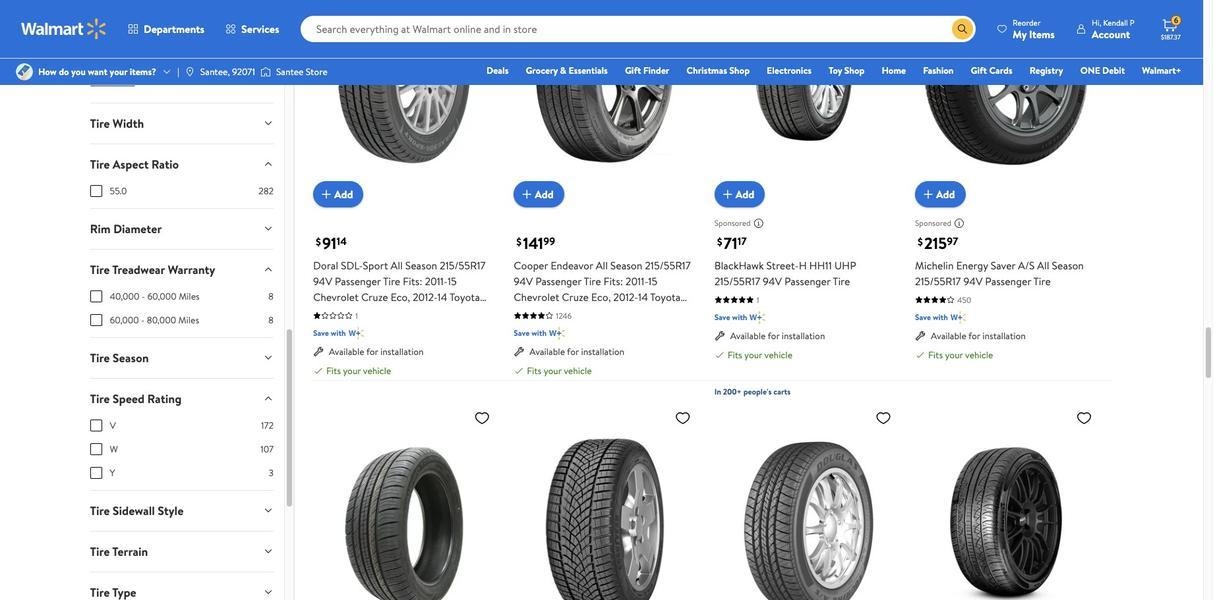 Task type: locate. For each thing, give the bounding box(es) containing it.
3 passenger from the left
[[785, 274, 831, 289]]

blackhawk street-h hh11 uhp 215/55r17 94v passenger tire
[[715, 258, 857, 289]]

pirelli p zero all season 215/55r17 94v passenger tire image
[[916, 405, 1098, 601]]

1 vertical spatial 1
[[355, 311, 358, 322]]

3 add to cart image from the left
[[921, 187, 937, 202]]

add up ad disclaimer and feedback icon
[[736, 187, 755, 202]]

4 passenger from the left
[[986, 274, 1032, 289]]

ratio
[[152, 156, 179, 173]]

registry link
[[1024, 63, 1070, 78]]

add button
[[313, 181, 364, 208], [514, 181, 564, 208], [715, 181, 765, 208], [916, 181, 966, 208]]

passenger down endeavor
[[536, 274, 582, 289]]

14
[[337, 234, 347, 249], [438, 290, 448, 305], [638, 290, 648, 305]]

2 hybrid from the left
[[547, 306, 578, 320]]

8 for 60,000 - 80,000 miles
[[268, 314, 274, 327]]

2 chevrolet from the left
[[514, 290, 560, 305]]

1 horizontal spatial 2012-
[[614, 290, 638, 305]]

- left 80,000
[[141, 314, 145, 327]]

2 - from the top
[[141, 314, 145, 327]]

items
[[1030, 27, 1055, 41]]

add button for blackhawk street-h hh11 uhp 215/55r17 94v passenger tire image
[[715, 181, 765, 208]]

electronics link
[[761, 63, 818, 78]]

97
[[947, 234, 959, 249]]

15 inside cooper endeavor all season 215/55r17 94v passenger tire fits: 2011-15 chevrolet cruze eco, 2012-14 toyota camry hybrid xle
[[649, 274, 658, 289]]

all right sport
[[391, 258, 403, 273]]

gift for gift finder
[[625, 64, 641, 77]]

1 horizontal spatial eco,
[[591, 290, 611, 305]]

grocery & essentials
[[526, 64, 608, 77]]

add for doral sdl-sport all season 215/55r17 94v passenger tire fits: 2011-15 chevrolet cruze eco, 2012-14 toyota camry hybrid xle image
[[334, 187, 353, 202]]

tire sidewall style button
[[79, 491, 284, 531]]

4 add button from the left
[[916, 181, 966, 208]]

1 add from the left
[[334, 187, 353, 202]]

55.0
[[110, 184, 127, 198]]

2 15 from the left
[[649, 274, 658, 289]]

1 15 from the left
[[448, 274, 457, 289]]

all inside 'doral sdl-sport all season 215/55r17 94v passenger tire fits: 2011-15 chevrolet cruze eco, 2012-14 toyota camry hybrid xle'
[[391, 258, 403, 273]]

available for installation for 141
[[530, 346, 625, 359]]

$ left 215
[[918, 235, 923, 249]]

hybrid up walmart plus image
[[547, 306, 578, 320]]

essentials
[[569, 64, 608, 77]]

xle
[[380, 306, 397, 320], [580, 306, 598, 320]]

2 2011- from the left
[[626, 274, 649, 289]]

fits
[[728, 349, 742, 362], [929, 349, 943, 362], [326, 365, 341, 378], [527, 365, 542, 378]]

fits your vehicle
[[728, 349, 793, 362], [929, 349, 994, 362], [326, 365, 391, 378], [527, 365, 592, 378]]

fits: inside cooper endeavor all season 215/55r17 94v passenger tire fits: 2011-15 chevrolet cruze eco, 2012-14 toyota camry hybrid xle
[[604, 274, 623, 289]]

walmart plus image
[[750, 311, 766, 324], [951, 311, 967, 324], [349, 327, 364, 340]]

tire left width
[[90, 115, 110, 132]]

1 $ from the left
[[316, 235, 321, 249]]

0 horizontal spatial add to cart image
[[318, 187, 334, 202]]

fits for 141
[[527, 365, 542, 378]]

2 add from the left
[[535, 187, 554, 202]]

1 - from the top
[[142, 290, 145, 303]]

0 horizontal spatial toyota
[[450, 290, 480, 305]]

installation down 'doral sdl-sport all season 215/55r17 94v passenger tire fits: 2011-15 chevrolet cruze eco, 2012-14 toyota camry hybrid xle'
[[381, 346, 424, 359]]

215/55r17 inside 'doral sdl-sport all season 215/55r17 94v passenger tire fits: 2011-15 chevrolet cruze eco, 2012-14 toyota camry hybrid xle'
[[440, 258, 486, 273]]

2 $ from the left
[[517, 235, 522, 249]]

your for 71
[[745, 349, 763, 362]]

None checkbox
[[90, 185, 102, 197], [90, 291, 102, 303], [90, 314, 102, 326], [90, 420, 102, 432], [90, 444, 102, 456], [90, 467, 102, 479], [90, 185, 102, 197], [90, 291, 102, 303], [90, 314, 102, 326], [90, 420, 102, 432], [90, 444, 102, 456], [90, 467, 102, 479]]

1 horizontal spatial add to cart image
[[720, 187, 736, 202]]

walmart plus image for 71
[[750, 311, 766, 324]]

$ left 141
[[517, 235, 522, 249]]

$ for 91
[[316, 235, 321, 249]]

1 vertical spatial 8
[[268, 314, 274, 327]]

$ 91 14
[[316, 232, 347, 254]]

1 sponsored from the left
[[715, 218, 751, 229]]

2 8 from the top
[[268, 314, 274, 327]]

walmart+
[[1143, 64, 1182, 77]]

0 vertical spatial 1
[[757, 295, 760, 306]]

0 horizontal spatial 60,000
[[110, 314, 139, 327]]

0 horizontal spatial 2011-
[[425, 274, 448, 289]]

4 $ from the left
[[918, 235, 923, 249]]

add button up 99
[[514, 181, 564, 208]]

1 down sdl-
[[355, 311, 358, 322]]

Search search field
[[301, 16, 976, 42]]

1 horizontal spatial chevrolet
[[514, 290, 560, 305]]

94v down street-
[[763, 274, 782, 289]]

doral sdl-sport all season 215/55r17 94v passenger tire fits: 2011-15 chevrolet cruze eco, 2012-14 toyota camry hybrid xle image
[[313, 0, 496, 197]]

2 horizontal spatial walmart plus image
[[951, 311, 967, 324]]

tire sidewall style tab
[[79, 491, 284, 531]]

services button
[[215, 13, 290, 45]]

14 inside cooper endeavor all season 215/55r17 94v passenger tire fits: 2011-15 chevrolet cruze eco, 2012-14 toyota camry hybrid xle
[[638, 290, 648, 305]]

14 inside $ 91 14
[[337, 234, 347, 249]]

1 gift from the left
[[625, 64, 641, 77]]

camry down doral on the left top
[[313, 306, 343, 320]]

add to cart image
[[318, 187, 334, 202], [720, 187, 736, 202], [921, 187, 937, 202]]

0 horizontal spatial camry
[[313, 306, 343, 320]]

1 add button from the left
[[313, 181, 364, 208]]

save with
[[715, 312, 748, 323], [916, 312, 948, 323], [313, 328, 346, 339], [514, 328, 547, 339]]

shop right "toy"
[[845, 64, 865, 77]]

your for 91
[[343, 365, 361, 378]]

$ left 91
[[316, 235, 321, 249]]

add button up ad disclaimer and feedback image on the right of the page
[[916, 181, 966, 208]]

3 add button from the left
[[715, 181, 765, 208]]

gt radial champiro touring a/s all season 215/55r17 94v passenger tire image
[[313, 405, 496, 601]]

2 94v from the left
[[514, 274, 533, 289]]

tire down endeavor
[[584, 274, 601, 289]]

street-
[[767, 258, 799, 273]]

0 horizontal spatial 2012-
[[413, 290, 438, 305]]

blackhawk street-h hh11 uhp 215/55r17 94v passenger tire image
[[715, 0, 897, 197]]

add to cart image up 91
[[318, 187, 334, 202]]

$ inside $ 215 97
[[918, 235, 923, 249]]

shop right christmas
[[730, 64, 750, 77]]

1 fits: from the left
[[403, 274, 423, 289]]

450
[[958, 295, 972, 306]]

2 eco, from the left
[[591, 290, 611, 305]]

0 vertical spatial miles
[[179, 290, 200, 303]]

2 passenger from the left
[[536, 274, 582, 289]]

tire up 40,000
[[90, 262, 110, 278]]

for for 215
[[969, 330, 981, 343]]

40,000
[[110, 290, 139, 303]]

$ left 71
[[717, 235, 723, 249]]

available for 215
[[931, 330, 967, 343]]

y
[[110, 467, 115, 480]]

- for 40,000
[[142, 290, 145, 303]]

tire up tire speed rating
[[90, 350, 110, 367]]

chevrolet down doral on the left top
[[313, 290, 359, 305]]

1 horizontal spatial fits:
[[604, 274, 623, 289]]

available for installation for 71
[[731, 330, 825, 343]]

1 down blackhawk street-h hh11 uhp 215/55r17 94v passenger tire
[[757, 295, 760, 306]]

172
[[261, 419, 274, 432]]

2012- inside cooper endeavor all season 215/55r17 94v passenger tire fits: 2011-15 chevrolet cruze eco, 2012-14 toyota camry hybrid xle
[[614, 290, 638, 305]]

people's
[[744, 386, 772, 398]]

17
[[738, 234, 747, 249]]

sponsored for 215
[[916, 218, 952, 229]]

fits for 215
[[929, 349, 943, 362]]

rim
[[90, 221, 111, 237]]

tire aspect ratio
[[90, 156, 179, 173]]

all right endeavor
[[596, 258, 608, 273]]

tire width button
[[79, 103, 284, 144]]

2 sponsored from the left
[[916, 218, 952, 229]]

walmart image
[[21, 18, 107, 40]]

miles right 80,000
[[178, 314, 199, 327]]

passenger inside 'doral sdl-sport all season 215/55r17 94v passenger tire fits: 2011-15 chevrolet cruze eco, 2012-14 toyota camry hybrid xle'
[[335, 274, 381, 289]]

4 94v from the left
[[964, 274, 983, 289]]

1246
[[556, 311, 572, 322]]

1 horizontal spatial all
[[596, 258, 608, 273]]

1 horizontal spatial 1
[[757, 295, 760, 306]]

add
[[334, 187, 353, 202], [535, 187, 554, 202], [736, 187, 755, 202], [937, 187, 955, 202]]

passenger inside blackhawk street-h hh11 uhp 215/55r17 94v passenger tire
[[785, 274, 831, 289]]

3 $ from the left
[[717, 235, 723, 249]]

save for 215
[[916, 312, 931, 323]]

add button up ad disclaimer and feedback icon
[[715, 181, 765, 208]]

style
[[158, 503, 184, 520]]

hybrid inside cooper endeavor all season 215/55r17 94v passenger tire fits: 2011-15 chevrolet cruze eco, 2012-14 toyota camry hybrid xle
[[547, 306, 578, 320]]

1 horizontal spatial  image
[[260, 65, 271, 78]]

1 94v from the left
[[313, 274, 332, 289]]

1 passenger from the left
[[335, 274, 381, 289]]

0 horizontal spatial shop
[[730, 64, 750, 77]]

cruze down sport
[[361, 290, 388, 305]]

1 eco, from the left
[[391, 290, 410, 305]]

available for 91
[[329, 346, 364, 359]]

 image right "92071" at the left
[[260, 65, 271, 78]]

0 horizontal spatial eco,
[[391, 290, 410, 305]]

3 94v from the left
[[763, 274, 782, 289]]

in
[[715, 386, 721, 398]]

2011-
[[425, 274, 448, 289], [626, 274, 649, 289]]

 image for santee, 92071
[[185, 67, 195, 77]]

60,000 up 80,000
[[147, 290, 177, 303]]

with for 71
[[733, 312, 748, 323]]

0 horizontal spatial 1
[[355, 311, 358, 322]]

save with for 71
[[715, 312, 748, 323]]

60,000 down 40,000
[[110, 314, 139, 327]]

you
[[71, 65, 86, 78]]

passenger inside cooper endeavor all season 215/55r17 94v passenger tire fits: 2011-15 chevrolet cruze eco, 2012-14 toyota camry hybrid xle
[[536, 274, 582, 289]]

tire down sport
[[383, 274, 401, 289]]

tire terrain button
[[79, 532, 284, 572]]

xle inside cooper endeavor all season 215/55r17 94v passenger tire fits: 2011-15 chevrolet cruze eco, 2012-14 toyota camry hybrid xle
[[580, 306, 598, 320]]

walmart plus image down blackhawk street-h hh11 uhp 215/55r17 94v passenger tire
[[750, 311, 766, 324]]

cooper
[[514, 258, 548, 273]]

0 horizontal spatial all
[[391, 258, 403, 273]]

uhp
[[835, 258, 857, 273]]

1 cruze from the left
[[361, 290, 388, 305]]

1 horizontal spatial xle
[[580, 306, 598, 320]]

xle right 1246
[[580, 306, 598, 320]]

camry inside cooper endeavor all season 215/55r17 94v passenger tire fits: 2011-15 chevrolet cruze eco, 2012-14 toyota camry hybrid xle
[[514, 306, 544, 320]]

fits your vehicle for 215
[[929, 349, 994, 362]]

cards
[[990, 64, 1013, 77]]

2 xle from the left
[[580, 306, 598, 320]]

1 hybrid from the left
[[346, 306, 377, 320]]

2 toyota from the left
[[651, 290, 681, 305]]

walmart plus image down 'doral sdl-sport all season 215/55r17 94v passenger tire fits: 2011-15 chevrolet cruze eco, 2012-14 toyota camry hybrid xle'
[[349, 327, 364, 340]]

add for cooper endeavor all season 215/55r17 94v passenger tire fits: 2011-15 chevrolet cruze eco, 2012-14 toyota camry hybrid xle image at top
[[535, 187, 554, 202]]

2 add button from the left
[[514, 181, 564, 208]]

94v down energy
[[964, 274, 983, 289]]

save for 91
[[313, 328, 329, 339]]

0 vertical spatial -
[[142, 290, 145, 303]]

add up $ 91 14
[[334, 187, 353, 202]]

sponsored up "$ 71 17"
[[715, 218, 751, 229]]

store
[[306, 65, 328, 78]]

camry left 1246
[[514, 306, 544, 320]]

installation down michelin energy saver a/s all season 215/55r17 94v passenger tire
[[983, 330, 1026, 343]]

installation
[[782, 330, 825, 343], [983, 330, 1026, 343], [381, 346, 424, 359], [581, 346, 625, 359]]

a/s
[[1019, 258, 1035, 273]]

0 horizontal spatial fits:
[[403, 274, 423, 289]]

toy shop
[[829, 64, 865, 77]]

3
[[269, 467, 274, 480]]

season inside cooper endeavor all season 215/55r17 94v passenger tire fits: 2011-15 chevrolet cruze eco, 2012-14 toyota camry hybrid xle
[[611, 258, 643, 273]]

1 chevrolet from the left
[[313, 290, 359, 305]]

tire left aspect
[[90, 156, 110, 173]]

season right sport
[[405, 258, 437, 273]]

1 xle from the left
[[380, 306, 397, 320]]

add up 99
[[535, 187, 554, 202]]

gift inside 'link'
[[625, 64, 641, 77]]

2 gift from the left
[[971, 64, 987, 77]]

how do you want your items?
[[38, 65, 156, 78]]

0 horizontal spatial  image
[[185, 67, 195, 77]]

shop for toy shop
[[845, 64, 865, 77]]

94v down doral on the left top
[[313, 274, 332, 289]]

0 horizontal spatial chevrolet
[[313, 290, 359, 305]]

save with for 215
[[916, 312, 948, 323]]

for for 141
[[567, 346, 579, 359]]

add to cart image up 215
[[921, 187, 937, 202]]

tire terrain tab
[[79, 532, 284, 572]]

available for 71
[[731, 330, 766, 343]]

save with for 141
[[514, 328, 547, 339]]

passenger
[[335, 274, 381, 289], [536, 274, 582, 289], [785, 274, 831, 289], [986, 274, 1032, 289]]

0 horizontal spatial 15
[[448, 274, 457, 289]]

passenger down h
[[785, 274, 831, 289]]

tire aspect ratio tab
[[79, 144, 284, 184]]

add to cart image for 215
[[921, 187, 937, 202]]

2 camry from the left
[[514, 306, 544, 320]]

season inside dropdown button
[[113, 350, 149, 367]]

tire down 'uhp'
[[833, 274, 850, 289]]

15
[[448, 274, 457, 289], [649, 274, 658, 289]]

your for 215
[[945, 349, 963, 362]]

1 camry from the left
[[313, 306, 343, 320]]

2 cruze from the left
[[562, 290, 589, 305]]

$ inside $ 141 99
[[517, 235, 522, 249]]

ad disclaimer and feedback image
[[754, 218, 764, 229]]

1 horizontal spatial shop
[[845, 64, 865, 77]]

14 inside 'doral sdl-sport all season 215/55r17 94v passenger tire fits: 2011-15 chevrolet cruze eco, 2012-14 toyota camry hybrid xle'
[[438, 290, 448, 305]]

 image
[[260, 65, 271, 78], [185, 67, 195, 77]]

gift left "cards"
[[971, 64, 987, 77]]

available for installation for 91
[[329, 346, 424, 359]]

toy
[[829, 64, 842, 77]]

show more button
[[79, 71, 146, 92]]

add button for the michelin energy saver a/s all season 215/55r17 94v passenger tire image
[[916, 181, 966, 208]]

|
[[177, 65, 179, 78]]

1 vertical spatial miles
[[178, 314, 199, 327]]

0 horizontal spatial 14
[[337, 234, 347, 249]]

gift left 'finder' at the right top of the page
[[625, 64, 641, 77]]

1 8 from the top
[[268, 290, 274, 303]]

blackhawk
[[715, 258, 764, 273]]

miles
[[179, 290, 200, 303], [178, 314, 199, 327]]

camry inside 'doral sdl-sport all season 215/55r17 94v passenger tire fits: 2011-15 chevrolet cruze eco, 2012-14 toyota camry hybrid xle'
[[313, 306, 343, 320]]

installation down cooper endeavor all season 215/55r17 94v passenger tire fits: 2011-15 chevrolet cruze eco, 2012-14 toyota camry hybrid xle
[[581, 346, 625, 359]]

 image right |
[[185, 67, 195, 77]]

0 vertical spatial 8
[[268, 290, 274, 303]]

1 horizontal spatial cruze
[[562, 290, 589, 305]]

0 horizontal spatial gift
[[625, 64, 641, 77]]

2 all from the left
[[596, 258, 608, 273]]

1 shop from the left
[[730, 64, 750, 77]]

michelin energy saver a/s all season 215/55r17 94v passenger tire image
[[916, 0, 1098, 197]]

cruze up 1246
[[562, 290, 589, 305]]

- right 40,000
[[142, 290, 145, 303]]

1 2011- from the left
[[425, 274, 448, 289]]

2 2012- from the left
[[614, 290, 638, 305]]

gift for gift cards
[[971, 64, 987, 77]]

add to cart image for 71
[[720, 187, 736, 202]]

215/55r17 inside cooper endeavor all season 215/55r17 94v passenger tire fits: 2011-15 chevrolet cruze eco, 2012-14 toyota camry hybrid xle
[[645, 258, 691, 273]]

season up "speed"
[[113, 350, 149, 367]]

add for the michelin energy saver a/s all season 215/55r17 94v passenger tire image
[[937, 187, 955, 202]]

walmart plus image down 450
[[951, 311, 967, 324]]

vehicle for 141
[[564, 365, 592, 378]]

search icon image
[[958, 24, 968, 34]]

treadwear
[[112, 262, 165, 278]]

&
[[560, 64, 567, 77]]

w
[[110, 443, 118, 456]]

in 200+ people's carts
[[715, 386, 791, 398]]

season right endeavor
[[611, 258, 643, 273]]

 image
[[16, 63, 33, 80]]

all right a/s
[[1038, 258, 1050, 273]]

2 horizontal spatial add to cart image
[[921, 187, 937, 202]]

2 shop from the left
[[845, 64, 865, 77]]

your
[[110, 65, 128, 78], [745, 349, 763, 362], [945, 349, 963, 362], [343, 365, 361, 378], [544, 365, 562, 378]]

94v down cooper
[[514, 274, 533, 289]]

1 horizontal spatial toyota
[[651, 290, 681, 305]]

-
[[142, 290, 145, 303], [141, 314, 145, 327]]

0 horizontal spatial walmart plus image
[[349, 327, 364, 340]]

toy shop link
[[823, 63, 871, 78]]

1 horizontal spatial hybrid
[[547, 306, 578, 320]]

1 vertical spatial -
[[141, 314, 145, 327]]

2 fits: from the left
[[604, 274, 623, 289]]

all inside cooper endeavor all season 215/55r17 94v passenger tire fits: 2011-15 chevrolet cruze eco, 2012-14 toyota camry hybrid xle
[[596, 258, 608, 273]]

tire left sidewall
[[90, 503, 110, 520]]

installation up carts
[[782, 330, 825, 343]]

doral sdl-sport all season 215/55r17 94v passenger tire fits: 2011-15 chevrolet cruze eco, 2012-14 toyota camry hybrid xle
[[313, 258, 486, 320]]

season inside michelin energy saver a/s all season 215/55r17 94v passenger tire
[[1052, 258, 1084, 273]]

season right a/s
[[1052, 258, 1084, 273]]

fashion link
[[918, 63, 960, 78]]

1 horizontal spatial 2011-
[[626, 274, 649, 289]]

installation for 91
[[381, 346, 424, 359]]

add to cart image up 71
[[720, 187, 736, 202]]

sponsored up 215
[[916, 218, 952, 229]]

add up ad disclaimer and feedback image on the right of the page
[[937, 187, 955, 202]]

michelin
[[916, 258, 954, 273]]

speed
[[113, 391, 145, 407]]

3 add from the left
[[736, 187, 755, 202]]

$ inside $ 91 14
[[316, 235, 321, 249]]

toyota inside cooper endeavor all season 215/55r17 94v passenger tire fits: 2011-15 chevrolet cruze eco, 2012-14 toyota camry hybrid xle
[[651, 290, 681, 305]]

eco, inside cooper endeavor all season 215/55r17 94v passenger tire fits: 2011-15 chevrolet cruze eco, 2012-14 toyota camry hybrid xle
[[591, 290, 611, 305]]

chevrolet down cooper
[[514, 290, 560, 305]]

passenger down saver
[[986, 274, 1032, 289]]

sdl-
[[341, 258, 363, 273]]

2 horizontal spatial 14
[[638, 290, 648, 305]]

1 all from the left
[[391, 258, 403, 273]]

tire inside "dropdown button"
[[90, 115, 110, 132]]

sidewall
[[113, 503, 155, 520]]

0 horizontal spatial hybrid
[[346, 306, 377, 320]]

0 horizontal spatial cruze
[[361, 290, 388, 305]]

hybrid down sdl-
[[346, 306, 377, 320]]

215/55r17 inside michelin energy saver a/s all season 215/55r17 94v passenger tire
[[916, 274, 961, 289]]

items?
[[130, 65, 156, 78]]

215/55r17
[[440, 258, 486, 273], [645, 258, 691, 273], [715, 274, 761, 289], [916, 274, 961, 289]]

add button up $ 91 14
[[313, 181, 364, 208]]

xle inside 'doral sdl-sport all season 215/55r17 94v passenger tire fits: 2011-15 chevrolet cruze eco, 2012-14 toyota camry hybrid xle'
[[380, 306, 397, 320]]

one
[[1081, 64, 1101, 77]]

save with for 91
[[313, 328, 346, 339]]

1 2012- from the left
[[413, 290, 438, 305]]

vehicle for 91
[[363, 365, 391, 378]]

tire left terrain in the left of the page
[[90, 544, 110, 560]]

1 horizontal spatial 60,000
[[147, 290, 177, 303]]

for
[[768, 330, 780, 343], [969, 330, 981, 343], [367, 346, 378, 359], [567, 346, 579, 359]]

with
[[733, 312, 748, 323], [933, 312, 948, 323], [331, 328, 346, 339], [532, 328, 547, 339]]

2011- inside cooper endeavor all season 215/55r17 94v passenger tire fits: 2011-15 chevrolet cruze eco, 2012-14 toyota camry hybrid xle
[[626, 274, 649, 289]]

1 horizontal spatial gift
[[971, 64, 987, 77]]

1 horizontal spatial 14
[[438, 290, 448, 305]]

0 horizontal spatial xle
[[380, 306, 397, 320]]

1 toyota from the left
[[450, 290, 480, 305]]

1 horizontal spatial camry
[[514, 306, 544, 320]]

cooper endeavor all season 215/55r17 94v passenger tire fits: 2011-15 chevrolet cruze eco, 2012-14 toyota camry hybrid xle
[[514, 258, 691, 320]]

shop for christmas shop
[[730, 64, 750, 77]]

1 horizontal spatial walmart plus image
[[750, 311, 766, 324]]

fits:
[[403, 274, 423, 289], [604, 274, 623, 289]]

3 all from the left
[[1038, 258, 1050, 273]]

miles down warranty
[[179, 290, 200, 303]]

4 add from the left
[[937, 187, 955, 202]]

tab
[[79, 573, 284, 601]]

2 add to cart image from the left
[[720, 187, 736, 202]]

0 horizontal spatial sponsored
[[715, 218, 751, 229]]

available
[[731, 330, 766, 343], [931, 330, 967, 343], [329, 346, 364, 359], [530, 346, 565, 359]]

xle down sport
[[380, 306, 397, 320]]

1 horizontal spatial 15
[[649, 274, 658, 289]]

chevrolet inside cooper endeavor all season 215/55r17 94v passenger tire fits: 2011-15 chevrolet cruze eco, 2012-14 toyota camry hybrid xle
[[514, 290, 560, 305]]

2 horizontal spatial all
[[1038, 258, 1050, 273]]

tire
[[90, 115, 110, 132], [90, 156, 110, 173], [90, 262, 110, 278], [383, 274, 401, 289], [584, 274, 601, 289], [833, 274, 850, 289], [1034, 274, 1051, 289], [90, 350, 110, 367], [90, 391, 110, 407], [90, 503, 110, 520], [90, 544, 110, 560]]

passenger down sdl-
[[335, 274, 381, 289]]

1 horizontal spatial sponsored
[[916, 218, 952, 229]]

$ inside "$ 71 17"
[[717, 235, 723, 249]]

tire down a/s
[[1034, 274, 1051, 289]]



Task type: describe. For each thing, give the bounding box(es) containing it.
electronics
[[767, 64, 812, 77]]

ad disclaimer and feedback image
[[954, 218, 965, 229]]

80,000
[[147, 314, 176, 327]]

rim diameter tab
[[79, 209, 284, 249]]

sponsored for 71
[[715, 218, 751, 229]]

94v inside 'doral sdl-sport all season 215/55r17 94v passenger tire fits: 2011-15 chevrolet cruze eco, 2012-14 toyota camry hybrid xle'
[[313, 274, 332, 289]]

width
[[113, 115, 144, 132]]

gift finder
[[625, 64, 670, 77]]

michelin energy saver a/s all season 215/55r17 94v passenger tire
[[916, 258, 1084, 289]]

debit
[[1103, 64, 1125, 77]]

show more
[[90, 75, 135, 88]]

add to favorites list, pirelli p zero all season 215/55r17 94v passenger tire image
[[1077, 410, 1093, 427]]

rim diameter button
[[79, 209, 284, 249]]

$ for 71
[[717, 235, 723, 249]]

gift cards link
[[965, 63, 1019, 78]]

add button for doral sdl-sport all season 215/55r17 94v passenger tire fits: 2011-15 chevrolet cruze eco, 2012-14 toyota camry hybrid xle image
[[313, 181, 364, 208]]

account
[[1092, 27, 1131, 41]]

walmart plus image for 91
[[349, 327, 364, 340]]

gift cards
[[971, 64, 1013, 77]]

6 $187.37
[[1162, 15, 1181, 42]]

Walmart Site-Wide search field
[[301, 16, 976, 42]]

warranty
[[168, 262, 215, 278]]

tire treadwear warranty
[[90, 262, 215, 278]]

$ for 215
[[918, 235, 923, 249]]

deals link
[[481, 63, 515, 78]]

71
[[724, 232, 738, 254]]

$ for 141
[[517, 235, 522, 249]]

tire speed rating tab
[[79, 379, 284, 419]]

add for blackhawk street-h hh11 uhp 215/55r17 94v passenger tire image
[[736, 187, 755, 202]]

how
[[38, 65, 57, 78]]

services
[[241, 22, 279, 36]]

miles for 60,000 - 80,000 miles
[[178, 314, 199, 327]]

tire treadwear warranty button
[[79, 250, 284, 290]]

94v inside blackhawk street-h hh11 uhp 215/55r17 94v passenger tire
[[763, 274, 782, 289]]

want
[[88, 65, 108, 78]]

tire width
[[90, 115, 144, 132]]

miles for 40,000 - 60,000 miles
[[179, 290, 200, 303]]

more
[[114, 75, 135, 88]]

6
[[1174, 15, 1179, 26]]

vehicle for 71
[[765, 349, 793, 362]]

fits your vehicle for 71
[[728, 349, 793, 362]]

for for 91
[[367, 346, 378, 359]]

all inside michelin energy saver a/s all season 215/55r17 94v passenger tire
[[1038, 258, 1050, 273]]

1 for 91
[[355, 311, 358, 322]]

terrain
[[112, 544, 148, 560]]

cooper endeavor all season 215/55r17 94v passenger tire fits: 2011-15 chevrolet cruze eco, 2012-14 toyota camry hybrid xle image
[[514, 0, 696, 197]]

1 for 71
[[757, 295, 760, 306]]

my
[[1013, 27, 1027, 41]]

40,000 - 60,000 miles
[[110, 290, 200, 303]]

tire inside "tab"
[[90, 156, 110, 173]]

toyota inside 'doral sdl-sport all season 215/55r17 94v passenger tire fits: 2011-15 chevrolet cruze eco, 2012-14 toyota camry hybrid xle'
[[450, 290, 480, 305]]

p
[[1130, 17, 1135, 28]]

save for 71
[[715, 312, 731, 323]]

hi, kendall p account
[[1092, 17, 1135, 41]]

fashion
[[924, 64, 954, 77]]

$ 71 17
[[717, 232, 747, 254]]

15 inside 'doral sdl-sport all season 215/55r17 94v passenger tire fits: 2011-15 chevrolet cruze eco, 2012-14 toyota camry hybrid xle'
[[448, 274, 457, 289]]

add to favorites list, douglas touring a/s 215/55r17 94v all-season tire image
[[876, 410, 892, 427]]

200+
[[723, 386, 742, 398]]

passenger inside michelin energy saver a/s all season 215/55r17 94v passenger tire
[[986, 274, 1032, 289]]

h
[[799, 258, 807, 273]]

registry
[[1030, 64, 1064, 77]]

tire inside michelin energy saver a/s all season 215/55r17 94v passenger tire
[[1034, 274, 1051, 289]]

installation for 215
[[983, 330, 1026, 343]]

hh11
[[810, 258, 832, 273]]

save for 141
[[514, 328, 530, 339]]

one debit
[[1081, 64, 1125, 77]]

tire width tab
[[79, 103, 284, 144]]

$ 215 97
[[918, 232, 959, 254]]

tire speed rating group
[[90, 419, 274, 491]]

tire inside 'doral sdl-sport all season 215/55r17 94v passenger tire fits: 2011-15 chevrolet cruze eco, 2012-14 toyota camry hybrid xle'
[[383, 274, 401, 289]]

tire treadwear warranty group
[[90, 290, 274, 337]]

douglas touring a/s 215/55r17 94v all-season tire image
[[715, 405, 897, 601]]

with for 215
[[933, 312, 948, 323]]

tire inside blackhawk street-h hh11 uhp 215/55r17 94v passenger tire
[[833, 274, 850, 289]]

with for 141
[[532, 328, 547, 339]]

endeavor
[[551, 258, 594, 273]]

season inside 'doral sdl-sport all season 215/55r17 94v passenger tire fits: 2011-15 chevrolet cruze eco, 2012-14 toyota camry hybrid xle'
[[405, 258, 437, 273]]

60,000 - 80,000 miles
[[110, 314, 199, 327]]

home link
[[876, 63, 912, 78]]

tire treadwear warranty tab
[[79, 250, 284, 290]]

rim diameter
[[90, 221, 162, 237]]

tire aspect ratio button
[[79, 144, 284, 184]]

fits for 91
[[326, 365, 341, 378]]

saver
[[991, 258, 1016, 273]]

cruze inside cooper endeavor all season 215/55r17 94v passenger tire fits: 2011-15 chevrolet cruze eco, 2012-14 toyota camry hybrid xle
[[562, 290, 589, 305]]

add to cart image
[[519, 187, 535, 202]]

available for 141
[[530, 346, 565, 359]]

grocery & essentials link
[[520, 63, 614, 78]]

walmart plus image for 215
[[951, 311, 967, 324]]

available for installation for 215
[[931, 330, 1026, 343]]

1 add to cart image from the left
[[318, 187, 334, 202]]

hi,
[[1092, 17, 1102, 28]]

installation for 71
[[782, 330, 825, 343]]

fits your vehicle for 91
[[326, 365, 391, 378]]

2012- inside 'doral sdl-sport all season 215/55r17 94v passenger tire fits: 2011-15 chevrolet cruze eco, 2012-14 toyota camry hybrid xle'
[[413, 290, 438, 305]]

energy
[[957, 258, 989, 273]]

92071
[[232, 65, 255, 78]]

santee,
[[200, 65, 230, 78]]

chevrolet inside 'doral sdl-sport all season 215/55r17 94v passenger tire fits: 2011-15 chevrolet cruze eco, 2012-14 toyota camry hybrid xle'
[[313, 290, 359, 305]]

deals
[[487, 64, 509, 77]]

cruze inside 'doral sdl-sport all season 215/55r17 94v passenger tire fits: 2011-15 chevrolet cruze eco, 2012-14 toyota camry hybrid xle'
[[361, 290, 388, 305]]

tire speed rating
[[90, 391, 182, 407]]

hybrid inside 'doral sdl-sport all season 215/55r17 94v passenger tire fits: 2011-15 chevrolet cruze eco, 2012-14 toyota camry hybrid xle'
[[346, 306, 377, 320]]

8 for 40,000 - 60,000 miles
[[268, 290, 274, 303]]

0 vertical spatial 60,000
[[147, 290, 177, 303]]

tire inside cooper endeavor all season 215/55r17 94v passenger tire fits: 2011-15 chevrolet cruze eco, 2012-14 toyota camry hybrid xle
[[584, 274, 601, 289]]

grocery
[[526, 64, 558, 77]]

walmart+ link
[[1137, 63, 1188, 78]]

christmas shop
[[687, 64, 750, 77]]

departments
[[144, 22, 205, 36]]

carts
[[774, 386, 791, 398]]

94v inside cooper endeavor all season 215/55r17 94v passenger tire fits: 2011-15 chevrolet cruze eco, 2012-14 toyota camry hybrid xle
[[514, 274, 533, 289]]

 image for santee store
[[260, 65, 271, 78]]

tire season button
[[79, 338, 284, 378]]

eco, inside 'doral sdl-sport all season 215/55r17 94v passenger tire fits: 2011-15 chevrolet cruze eco, 2012-14 toyota camry hybrid xle'
[[391, 290, 410, 305]]

fits: inside 'doral sdl-sport all season 215/55r17 94v passenger tire fits: 2011-15 chevrolet cruze eco, 2012-14 toyota camry hybrid xle'
[[403, 274, 423, 289]]

home
[[882, 64, 906, 77]]

santee store
[[276, 65, 328, 78]]

tire left "speed"
[[90, 391, 110, 407]]

fits for 71
[[728, 349, 742, 362]]

v
[[110, 419, 116, 432]]

99
[[544, 234, 555, 249]]

tire speed rating button
[[79, 379, 284, 419]]

for for 71
[[768, 330, 780, 343]]

vehicle for 215
[[966, 349, 994, 362]]

add button for cooper endeavor all season 215/55r17 94v passenger tire fits: 2011-15 chevrolet cruze eco, 2012-14 toyota camry hybrid xle image at top
[[514, 181, 564, 208]]

installation for 141
[[581, 346, 625, 359]]

94v inside michelin energy saver a/s all season 215/55r17 94v passenger tire
[[964, 274, 983, 289]]

diameter
[[113, 221, 162, 237]]

tire inside tab
[[90, 503, 110, 520]]

doral
[[313, 258, 338, 273]]

kendall
[[1104, 17, 1129, 28]]

1 vertical spatial 60,000
[[110, 314, 139, 327]]

215/55r17 inside blackhawk street-h hh11 uhp 215/55r17 94v passenger tire
[[715, 274, 761, 289]]

141
[[523, 232, 544, 254]]

christmas shop link
[[681, 63, 756, 78]]

your for 141
[[544, 365, 562, 378]]

aspect
[[113, 156, 149, 173]]

2011- inside 'doral sdl-sport all season 215/55r17 94v passenger tire fits: 2011-15 chevrolet cruze eco, 2012-14 toyota camry hybrid xle'
[[425, 274, 448, 289]]

tire season tab
[[79, 338, 284, 378]]

one tire goodyear ultra grip performance + 215/55r17 98v xl performance studless fits: 2011-15 chevrolet cruze eco, 2012-14 toyota camry hybrid xle image
[[514, 405, 696, 601]]

add to favorites list, one tire goodyear ultra grip performance + 215/55r17 98v xl performance studless fits: 2011-15 chevrolet cruze eco, 2012-14 toyota camry hybrid xle image
[[675, 410, 691, 427]]

one debit link
[[1075, 63, 1131, 78]]

santee
[[276, 65, 304, 78]]

walmart plus image
[[549, 327, 565, 340]]

tire inside tab
[[90, 350, 110, 367]]

107
[[261, 443, 274, 456]]

with for 91
[[331, 328, 346, 339]]

tire terrain
[[90, 544, 148, 560]]

- for 60,000
[[141, 314, 145, 327]]

add to favorites list, gt radial champiro touring a/s all season 215/55r17 94v passenger tire image
[[474, 410, 490, 427]]

fits your vehicle for 141
[[527, 365, 592, 378]]

christmas
[[687, 64, 727, 77]]

tire sidewall style
[[90, 503, 184, 520]]



Task type: vqa. For each thing, say whether or not it's contained in the screenshot.
Deals "link"
yes



